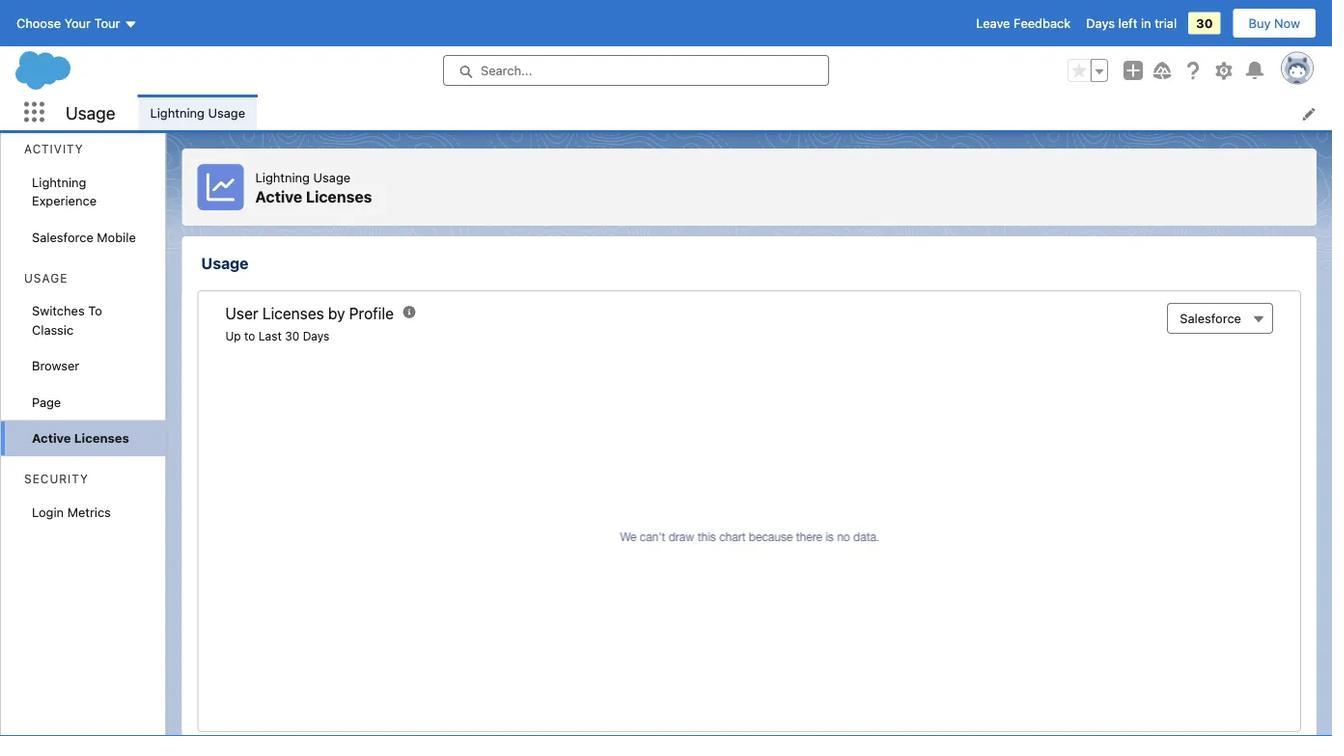 Task type: vqa. For each thing, say whether or not it's contained in the screenshot.
Usage inside the "List"
yes



Task type: locate. For each thing, give the bounding box(es) containing it.
1 horizontal spatial lightning
[[150, 105, 205, 119]]

lightning inside lightning usage active licenses
[[255, 170, 310, 185]]

experience
[[32, 194, 97, 208]]

days left left
[[1086, 16, 1115, 30]]

days left in trial
[[1086, 16, 1177, 30]]

classic
[[32, 322, 74, 337]]

lightning right lightning usage logo
[[255, 170, 310, 185]]

page
[[32, 395, 61, 409]]

active licenses
[[32, 431, 129, 446]]

1 horizontal spatial 30
[[1196, 16, 1213, 30]]

salesforce mobile
[[32, 230, 136, 244]]

days down user licenses by profile
[[303, 329, 330, 343]]

now
[[1274, 16, 1300, 30]]

mobile
[[97, 230, 136, 244]]

0 horizontal spatial 30
[[285, 329, 300, 343]]

salesforce inside button
[[1180, 311, 1241, 326]]

1 horizontal spatial salesforce
[[1180, 311, 1241, 326]]

trial
[[1155, 16, 1177, 30]]

30
[[1196, 16, 1213, 30], [285, 329, 300, 343]]

usage inside list
[[208, 105, 245, 119]]

1 vertical spatial salesforce
[[1180, 311, 1241, 326]]

lightning inside list
[[150, 105, 205, 119]]

0 horizontal spatial lightning
[[32, 175, 86, 189]]

lightning for lightning usage
[[150, 105, 205, 119]]

1 vertical spatial days
[[303, 329, 330, 343]]

leave feedback link
[[976, 16, 1071, 30]]

lightning experience
[[32, 175, 97, 208]]

search... button
[[443, 55, 829, 86]]

0 vertical spatial active
[[255, 188, 302, 206]]

30 right "trial"
[[1196, 16, 1213, 30]]

0 vertical spatial 30
[[1196, 16, 1213, 30]]

leave feedback
[[976, 16, 1071, 30]]

active
[[255, 188, 302, 206], [32, 431, 71, 446]]

30 right last at the left top of the page
[[285, 329, 300, 343]]

left
[[1118, 16, 1138, 30]]

active down page
[[32, 431, 71, 446]]

licenses for active licenses
[[74, 431, 129, 446]]

lightning for lightning usage active licenses
[[255, 170, 310, 185]]

Salesforce button
[[1167, 303, 1273, 334]]

active right lightning usage logo
[[255, 188, 302, 206]]

choose
[[16, 16, 61, 30]]

0 horizontal spatial days
[[303, 329, 330, 343]]

choose your tour button
[[15, 8, 139, 39]]

salesforce for salesforce
[[1180, 311, 1241, 326]]

licenses
[[306, 188, 372, 206], [262, 304, 324, 323], [74, 431, 129, 446]]

days
[[1086, 16, 1115, 30], [303, 329, 330, 343]]

switches to classic
[[32, 304, 102, 337]]

metrics
[[67, 505, 111, 519]]

usage
[[66, 102, 115, 123], [208, 105, 245, 119], [313, 170, 351, 185], [201, 254, 249, 273], [24, 271, 68, 285]]

activity
[[24, 142, 84, 156]]

1 horizontal spatial active
[[255, 188, 302, 206]]

group
[[1068, 59, 1108, 82]]

2 vertical spatial licenses
[[74, 431, 129, 446]]

to
[[244, 329, 255, 343]]

1 vertical spatial active
[[32, 431, 71, 446]]

salesforce
[[32, 230, 93, 244], [1180, 311, 1241, 326]]

lightning usage logo image
[[197, 164, 244, 211]]

0 vertical spatial salesforce
[[32, 230, 93, 244]]

2 horizontal spatial lightning
[[255, 170, 310, 185]]

1 horizontal spatial days
[[1086, 16, 1115, 30]]

lightning usage list
[[138, 95, 1332, 130]]

up to last 30 days
[[225, 329, 330, 343]]

lightning up experience
[[32, 175, 86, 189]]

0 horizontal spatial active
[[32, 431, 71, 446]]

user licenses by profile
[[225, 304, 394, 323]]

0 vertical spatial licenses
[[306, 188, 372, 206]]

0 vertical spatial days
[[1086, 16, 1115, 30]]

lightning usage link
[[138, 95, 257, 130]]

0 horizontal spatial salesforce
[[32, 230, 93, 244]]

lightning inside lightning experience
[[32, 175, 86, 189]]

lightning up lightning usage logo
[[150, 105, 205, 119]]

lightning
[[150, 105, 205, 119], [255, 170, 310, 185], [32, 175, 86, 189]]

your
[[64, 16, 91, 30]]

1 vertical spatial licenses
[[262, 304, 324, 323]]



Task type: describe. For each thing, give the bounding box(es) containing it.
lightning for lightning experience
[[32, 175, 86, 189]]

buy now
[[1249, 16, 1300, 30]]

lightning usage
[[150, 105, 245, 119]]

active inside lightning usage active licenses
[[255, 188, 302, 206]]

licenses inside lightning usage active licenses
[[306, 188, 372, 206]]

user
[[225, 304, 258, 323]]

profile
[[349, 304, 394, 323]]

tour
[[94, 16, 120, 30]]

to
[[88, 304, 102, 318]]

buy
[[1249, 16, 1271, 30]]

choose your tour
[[16, 16, 120, 30]]

1 vertical spatial 30
[[285, 329, 300, 343]]

feedback
[[1014, 16, 1071, 30]]

security
[[24, 473, 89, 486]]

login
[[32, 505, 64, 519]]

salesforce for salesforce mobile
[[32, 230, 93, 244]]

browser
[[32, 359, 79, 373]]

lightning usage active licenses
[[255, 170, 372, 206]]

up
[[225, 329, 241, 343]]

login metrics
[[32, 505, 111, 519]]

licenses for user licenses by profile
[[262, 304, 324, 323]]

buy now button
[[1232, 8, 1317, 39]]

switches
[[32, 304, 85, 318]]

by
[[328, 304, 345, 323]]

last
[[259, 329, 282, 343]]

usage inside lightning usage active licenses
[[313, 170, 351, 185]]

search...
[[481, 63, 532, 78]]

leave
[[976, 16, 1010, 30]]

in
[[1141, 16, 1151, 30]]



